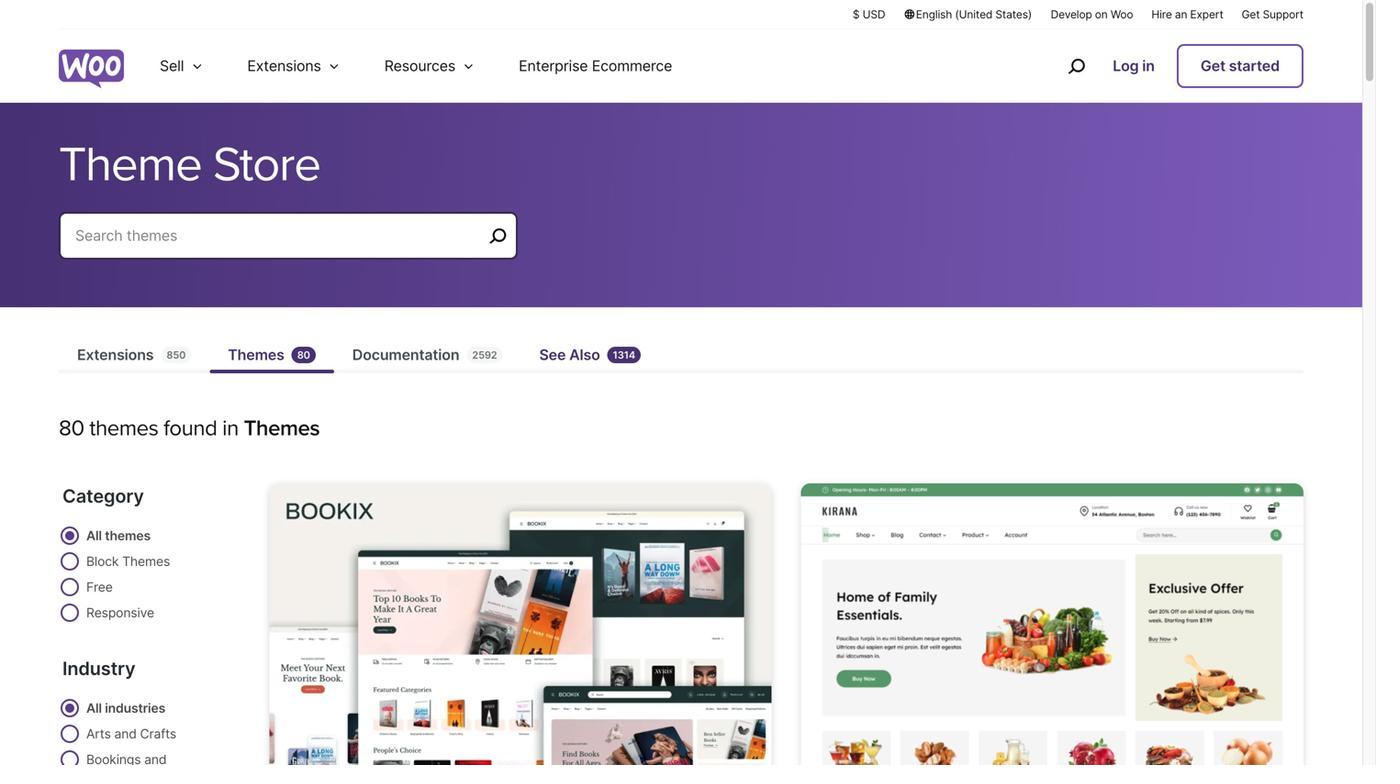 Task type: describe. For each thing, give the bounding box(es) containing it.
theme
[[59, 136, 202, 194]]

industry
[[62, 658, 135, 681]]

80 for 80 themes found in themes
[[59, 416, 84, 442]]

log in
[[1113, 57, 1155, 75]]

enterprise ecommerce
[[519, 57, 673, 75]]

all themes
[[86, 529, 151, 544]]

1 vertical spatial in
[[222, 416, 239, 442]]

get for get support
[[1242, 8, 1260, 21]]

themes for 80
[[89, 416, 158, 442]]

arts and crafts
[[86, 727, 176, 743]]

all for category
[[86, 529, 102, 544]]

english (united states)
[[916, 8, 1032, 21]]

hire an expert link
[[1152, 6, 1224, 22]]

english (united states) button
[[904, 6, 1033, 22]]

sell button
[[138, 29, 225, 103]]

log
[[1113, 57, 1139, 75]]

0 horizontal spatial extensions
[[77, 346, 154, 364]]

all industries
[[86, 701, 165, 717]]

log in link
[[1106, 46, 1163, 86]]

theme store
[[59, 136, 320, 194]]

sell
[[160, 57, 184, 75]]

80 themes found in themes
[[59, 416, 320, 442]]

usd
[[863, 8, 886, 21]]

woo
[[1111, 8, 1134, 21]]

all for industry
[[86, 701, 102, 717]]

0 vertical spatial themes
[[228, 346, 284, 364]]

80 for 80
[[297, 349, 310, 361]]

develop
[[1051, 8, 1092, 21]]

arts
[[86, 727, 111, 743]]

hire an expert
[[1152, 8, 1224, 21]]

resources button
[[362, 29, 497, 103]]

block
[[86, 554, 119, 570]]

industries
[[105, 701, 165, 717]]

Search themes search field
[[75, 223, 483, 249]]

850
[[167, 349, 186, 361]]

in inside service navigation menu element
[[1143, 57, 1155, 75]]

free
[[86, 580, 113, 596]]

on
[[1095, 8, 1108, 21]]

1314
[[613, 349, 636, 361]]

themes for all
[[105, 529, 151, 544]]

$ usd
[[853, 8, 886, 21]]

hire
[[1152, 8, 1172, 21]]

extensions inside button
[[247, 57, 321, 75]]



Task type: locate. For each thing, give the bounding box(es) containing it.
category
[[62, 485, 144, 508]]

see also
[[540, 346, 600, 364]]

and
[[114, 727, 137, 743]]

search image
[[1062, 51, 1091, 81]]

themes left found
[[89, 416, 158, 442]]

develop on woo link
[[1051, 6, 1134, 22]]

2 all from the top
[[86, 701, 102, 717]]

get started link
[[1177, 44, 1304, 88]]

develop on woo
[[1051, 8, 1134, 21]]

responsive
[[86, 606, 154, 621]]

0 horizontal spatial get
[[1201, 57, 1226, 75]]

ecommerce
[[592, 57, 673, 75]]

0 vertical spatial 80
[[297, 349, 310, 361]]

get started
[[1201, 57, 1280, 75]]

None search field
[[59, 212, 518, 282]]

themes right the 850
[[228, 346, 284, 364]]

themes
[[89, 416, 158, 442], [105, 529, 151, 544]]

(united
[[955, 8, 993, 21]]

see
[[540, 346, 566, 364]]

1 vertical spatial extensions
[[77, 346, 154, 364]]

in right found
[[222, 416, 239, 442]]

found
[[164, 416, 217, 442]]

get for get started
[[1201, 57, 1226, 75]]

get support
[[1242, 8, 1304, 21]]

0 horizontal spatial 80
[[59, 416, 84, 442]]

0 vertical spatial extensions
[[247, 57, 321, 75]]

themes
[[228, 346, 284, 364], [244, 416, 320, 442], [122, 554, 170, 570]]

get
[[1242, 8, 1260, 21], [1201, 57, 1226, 75]]

get left support
[[1242, 8, 1260, 21]]

1 vertical spatial themes
[[244, 416, 320, 442]]

an
[[1175, 8, 1188, 21]]

0 vertical spatial get
[[1242, 8, 1260, 21]]

80
[[297, 349, 310, 361], [59, 416, 84, 442]]

2592
[[472, 349, 497, 361]]

0 vertical spatial all
[[86, 529, 102, 544]]

in
[[1143, 57, 1155, 75], [222, 416, 239, 442]]

0 vertical spatial themes
[[89, 416, 158, 442]]

get inside service navigation menu element
[[1201, 57, 1226, 75]]

also
[[569, 346, 600, 364]]

all
[[86, 529, 102, 544], [86, 701, 102, 717]]

themes right found
[[244, 416, 320, 442]]

extensions
[[247, 57, 321, 75], [77, 346, 154, 364]]

themes down all themes
[[122, 554, 170, 570]]

1 vertical spatial get
[[1201, 57, 1226, 75]]

extensions button
[[225, 29, 362, 103]]

started
[[1229, 57, 1280, 75]]

crafts
[[140, 727, 176, 743]]

$
[[853, 8, 860, 21]]

1 vertical spatial all
[[86, 701, 102, 717]]

in right log
[[1143, 57, 1155, 75]]

1 vertical spatial themes
[[105, 529, 151, 544]]

1 vertical spatial 80
[[59, 416, 84, 442]]

states)
[[996, 8, 1032, 21]]

1 all from the top
[[86, 529, 102, 544]]

resources
[[385, 57, 456, 75]]

enterprise ecommerce link
[[497, 29, 695, 103]]

english
[[916, 8, 953, 21]]

support
[[1263, 8, 1304, 21]]

expert
[[1191, 8, 1224, 21]]

all up arts
[[86, 701, 102, 717]]

get support link
[[1242, 6, 1304, 22]]

all up "block"
[[86, 529, 102, 544]]

1 horizontal spatial extensions
[[247, 57, 321, 75]]

2 vertical spatial themes
[[122, 554, 170, 570]]

get left started
[[1201, 57, 1226, 75]]

0 vertical spatial in
[[1143, 57, 1155, 75]]

documentation
[[352, 346, 460, 364]]

store
[[213, 136, 320, 194]]

1 horizontal spatial get
[[1242, 8, 1260, 21]]

themes up "block themes"
[[105, 529, 151, 544]]

enterprise
[[519, 57, 588, 75]]

$ usd button
[[853, 6, 886, 22]]

1 horizontal spatial 80
[[297, 349, 310, 361]]

service navigation menu element
[[1029, 36, 1304, 96]]

0 horizontal spatial in
[[222, 416, 239, 442]]

block themes
[[86, 554, 170, 570]]

1 horizontal spatial in
[[1143, 57, 1155, 75]]



Task type: vqa. For each thing, say whether or not it's contained in the screenshot.


